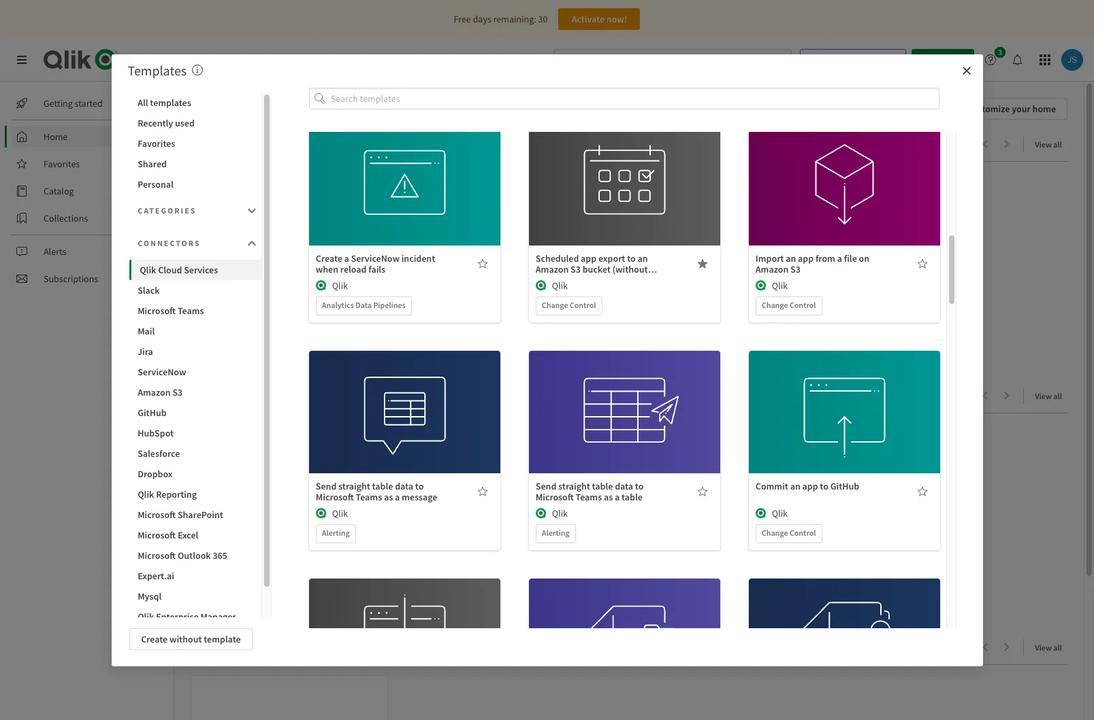 Task type: locate. For each thing, give the bounding box(es) containing it.
template
[[395, 163, 432, 176], [615, 163, 652, 176], [834, 163, 871, 176], [395, 392, 432, 404], [615, 392, 652, 404], [834, 392, 871, 404], [395, 620, 432, 632], [615, 620, 652, 632], [834, 620, 871, 632], [204, 634, 241, 646]]

1 first app updated 10 minutes ago from the top
[[199, 304, 297, 329]]

microsoft for microsoft sharepoint
[[138, 509, 176, 521]]

home down getting
[[44, 131, 68, 143]]

2 updated from the top
[[214, 571, 244, 581]]

2 vertical spatial all
[[1053, 643, 1062, 654]]

a
[[344, 253, 349, 265], [837, 253, 842, 265], [395, 492, 400, 504], [615, 492, 620, 504]]

1 straight from the left
[[338, 481, 370, 493]]

2 data from the left
[[615, 481, 633, 493]]

table inside send straight table data to microsoft teams as a message
[[372, 481, 393, 493]]

as inside send straight table data to microsoft teams as a message
[[384, 492, 393, 504]]

microsoft outlook 365
[[138, 550, 227, 562]]

1 first from the top
[[199, 304, 218, 317]]

1 horizontal spatial alerting
[[542, 528, 570, 539]]

incident
[[401, 253, 435, 265]]

create
[[316, 253, 342, 265], [141, 634, 168, 646]]

1 horizontal spatial send
[[536, 481, 556, 493]]

0 horizontal spatial github
[[138, 407, 167, 419]]

0 horizontal spatial data
[[395, 481, 413, 493]]

2 horizontal spatial s3
[[790, 264, 801, 276]]

view all link for recently used
[[1035, 387, 1068, 404]]

1 vertical spatial recently used
[[210, 388, 291, 405]]

services up the slack button at the left top
[[184, 264, 218, 276]]

use for send straight table data to microsoft teams as a table
[[598, 392, 613, 404]]

analytics services element
[[134, 51, 235, 68]]

0 horizontal spatial favorites
[[44, 158, 80, 170]]

view all link
[[1035, 135, 1068, 153], [1035, 387, 1068, 404], [1035, 639, 1068, 656]]

1 view all link from the top
[[1035, 135, 1068, 153]]

scheduled app export to an amazon s3 bucket (without data)
[[536, 253, 648, 287]]

1 vertical spatial services
[[184, 264, 218, 276]]

remove from favorites image
[[697, 259, 708, 270]]

0 vertical spatial home
[[191, 98, 233, 119]]

table for message
[[372, 481, 393, 493]]

1 horizontal spatial github
[[830, 481, 859, 493]]

qlik down commit on the bottom right of the page
[[772, 508, 788, 520]]

on
[[859, 253, 869, 265]]

recently down all templates
[[138, 117, 173, 129]]

excel
[[178, 529, 198, 542]]

add to favorites image
[[477, 259, 488, 270]]

1 all from the top
[[1053, 140, 1062, 150]]

app left from
[[798, 253, 814, 265]]

0 vertical spatial view all link
[[1035, 135, 1068, 153]]

templates
[[150, 96, 191, 109]]

recently used
[[138, 117, 195, 129], [210, 388, 291, 405]]

an inside scheduled app export to an amazon s3 bucket (without data)
[[638, 253, 648, 265]]

days
[[473, 13, 491, 25]]

home
[[191, 98, 233, 119], [44, 131, 68, 143]]

1 horizontal spatial qlik image
[[756, 281, 766, 291]]

0 vertical spatial view
[[1035, 140, 1052, 150]]

send for send straight table data to microsoft teams as a table
[[536, 481, 556, 493]]

microsoft inside send straight table data to microsoft teams as a message
[[316, 492, 354, 504]]

send
[[316, 481, 337, 493], [536, 481, 556, 493]]

1 horizontal spatial servicenow
[[351, 253, 400, 265]]

teams for send straight table data to microsoft teams as a table
[[576, 492, 602, 504]]

qlik down dropbox
[[138, 488, 154, 501]]

ago for to
[[285, 319, 297, 329]]

salesforce button
[[129, 444, 262, 464]]

1 vertical spatial ago
[[285, 571, 297, 581]]

1 vertical spatial view
[[1035, 391, 1052, 402]]

2 view all link from the top
[[1035, 387, 1068, 404]]

1 vertical spatial analytics
[[210, 136, 263, 153]]

use template button for scheduled app export to an amazon s3 bucket (without data)
[[582, 159, 667, 181]]

mail
[[138, 325, 155, 337]]

0 horizontal spatial as
[[384, 492, 393, 504]]

0 horizontal spatial used
[[175, 117, 195, 129]]

change control
[[542, 300, 596, 311], [762, 300, 816, 311], [762, 528, 816, 539]]

microsoft sharepoint button
[[129, 505, 262, 525]]

2 all from the top
[[1053, 391, 1062, 402]]

app down the slack button at the left top
[[220, 304, 235, 317]]

0 horizontal spatial qlik image
[[536, 281, 547, 291]]

qlik down scheduled
[[552, 280, 568, 292]]

qlik image for send straight table data to microsoft teams as a table
[[536, 509, 547, 520]]

details for import an app from a file on amazon s3
[[830, 193, 858, 206]]

add to favorites image for import an app from a file on amazon s3
[[917, 259, 928, 270]]

Search templates text field
[[331, 87, 939, 110]]

use template button for commit an app to github
[[802, 387, 887, 409]]

app inside import an app from a file on amazon s3
[[798, 253, 814, 265]]

qlik image down import
[[756, 281, 766, 291]]

use
[[378, 163, 393, 176], [598, 163, 613, 176], [817, 163, 833, 176], [378, 392, 393, 404], [598, 392, 613, 404], [817, 392, 833, 404], [378, 620, 393, 632], [598, 620, 613, 632], [817, 620, 833, 632]]

0 vertical spatial first
[[199, 304, 218, 317]]

use template for send straight table data to microsoft teams as a message
[[378, 392, 432, 404]]

amazon s3
[[138, 386, 183, 399]]

qlik for import an app from a file on amazon s3
[[772, 280, 788, 292]]

use template button for send straight table data to microsoft teams as a table
[[582, 387, 667, 409]]

add to favorites image for send straight table data to microsoft teams as a table
[[697, 487, 708, 498]]

qlik image down commit on the bottom right of the page
[[756, 509, 766, 520]]

0 vertical spatial servicenow
[[351, 253, 400, 265]]

create a servicenow incident when reload fails
[[316, 253, 435, 276]]

10 up jira button
[[246, 319, 254, 329]]

2 vertical spatial analytics
[[322, 300, 354, 311]]

recently
[[138, 117, 173, 129], [210, 388, 260, 405], [210, 640, 260, 657]]

view for recently used
[[1035, 391, 1052, 402]]

1 vertical spatial 10
[[246, 571, 254, 581]]

0 vertical spatial view all
[[1035, 140, 1062, 150]]

1 horizontal spatial used
[[263, 388, 291, 405]]

1 horizontal spatial analytics
[[210, 136, 263, 153]]

add to favorites image
[[917, 259, 928, 270], [477, 487, 488, 498], [697, 487, 708, 498], [917, 487, 928, 498]]

a inside create a servicenow incident when reload fails
[[344, 253, 349, 265]]

2 vertical spatial view
[[1035, 643, 1052, 654]]

microsoft for microsoft teams
[[138, 305, 176, 317]]

to inside home main content
[[266, 136, 278, 153]]

s3 down servicenow button
[[173, 386, 183, 399]]

0 vertical spatial create
[[316, 253, 342, 265]]

3 view all link from the top
[[1035, 639, 1068, 656]]

expert.ai
[[138, 570, 174, 582]]

minutes for to
[[255, 319, 283, 329]]

control down import an app from a file on amazon s3
[[790, 300, 816, 311]]

0 vertical spatial services
[[188, 51, 235, 68]]

s3 left bucket
[[571, 264, 581, 276]]

0 horizontal spatial straight
[[338, 481, 370, 493]]

alerts link
[[11, 241, 163, 263]]

send inside send straight table data to microsoft teams as a message
[[316, 481, 337, 493]]

data inside send straight table data to microsoft teams as a message
[[395, 481, 413, 493]]

0 horizontal spatial home
[[44, 131, 68, 143]]

0 horizontal spatial create
[[141, 634, 168, 646]]

1 horizontal spatial s3
[[571, 264, 581, 276]]

qlik image for create a servicenow incident when reload fails
[[316, 281, 327, 291]]

1 view from the top
[[1035, 140, 1052, 150]]

1 horizontal spatial favorites
[[138, 137, 175, 149]]

favorites button
[[129, 133, 262, 154]]

an right commit on the bottom right of the page
[[790, 481, 800, 493]]

1 vertical spatial updated
[[214, 571, 244, 581]]

qlik image down scheduled
[[536, 281, 547, 291]]

app right the outlook
[[220, 556, 235, 568]]

2 straight from the left
[[558, 481, 590, 493]]

analytics inside home main content
[[210, 136, 263, 153]]

connectors
[[138, 238, 201, 248]]

details
[[391, 193, 419, 206], [611, 193, 639, 206], [830, 193, 858, 206], [391, 422, 419, 434], [611, 422, 639, 434], [830, 422, 858, 434]]

recently updated
[[210, 640, 312, 657]]

personal button
[[129, 174, 262, 194]]

template inside button
[[204, 634, 241, 646]]

use for scheduled app export to an amazon s3 bucket (without data)
[[598, 163, 613, 176]]

an right export
[[638, 253, 648, 265]]

change down import
[[762, 300, 788, 311]]

recently down manager
[[210, 640, 260, 657]]

change for amazon
[[762, 300, 788, 311]]

recently used down all templates
[[138, 117, 195, 129]]

0 vertical spatial updated
[[214, 319, 244, 329]]

first for recently used
[[199, 556, 218, 568]]

services up all templates button
[[188, 51, 235, 68]]

1 horizontal spatial straight
[[558, 481, 590, 493]]

templates are pre-built automations that help you automate common business workflows. get started by selecting one of the pre-built templates or choose the blank canvas to build an automation from scratch. image
[[192, 64, 203, 75]]

servicenow
[[351, 253, 400, 265], [138, 366, 186, 378]]

1 view all from the top
[[1035, 140, 1062, 150]]

1 horizontal spatial create
[[316, 253, 342, 265]]

an right import
[[786, 253, 796, 265]]

2 10 from the top
[[246, 571, 254, 581]]

analytics up shared "button"
[[210, 136, 263, 153]]

recently down servicenow button
[[210, 388, 260, 405]]

minutes
[[255, 319, 283, 329], [255, 571, 283, 581]]

amazon inside scheduled app export to an amazon s3 bucket (without data)
[[536, 264, 569, 276]]

use template for create a servicenow incident when reload fails
[[378, 163, 432, 176]]

data for message
[[395, 481, 413, 493]]

create inside button
[[141, 634, 168, 646]]

app inside scheduled app export to an amazon s3 bucket (without data)
[[581, 253, 596, 265]]

servicenow up amazon s3
[[138, 366, 186, 378]]

explore
[[281, 136, 325, 153]]

use template for commit an app to github
[[817, 392, 871, 404]]

s3 inside button
[[173, 386, 183, 399]]

create left 'without' at the bottom left of the page
[[141, 634, 168, 646]]

1 as from the left
[[384, 492, 393, 504]]

qlik for send straight table data to microsoft teams as a message
[[332, 508, 348, 520]]

qlik image
[[536, 281, 547, 291], [756, 281, 766, 291]]

qlik enterprise manager
[[138, 611, 236, 623]]

1 vertical spatial view all
[[1035, 391, 1062, 402]]

first app updated 10 minutes ago down the slack button at the left top
[[199, 304, 297, 329]]

analytics
[[134, 51, 186, 68], [210, 136, 263, 153], [322, 300, 354, 311]]

an for import
[[786, 253, 796, 265]]

favorites up shared at the top of the page
[[138, 137, 175, 149]]

2 horizontal spatial amazon
[[756, 264, 789, 276]]

minutes for used
[[255, 571, 283, 581]]

2 vertical spatial recently
[[210, 640, 260, 657]]

details for commit an app to github
[[830, 422, 858, 434]]

alerting down send straight table data to microsoft teams as a message
[[322, 528, 350, 539]]

1 vertical spatial create
[[141, 634, 168, 646]]

1 minutes from the top
[[255, 319, 283, 329]]

amazon up the hubspot
[[138, 386, 171, 399]]

details for send straight table data to microsoft teams as a message
[[391, 422, 419, 434]]

2 send from the left
[[536, 481, 556, 493]]

recently used button
[[129, 113, 262, 133]]

alerting for send straight table data to microsoft teams as a message
[[322, 528, 350, 539]]

teams inside send straight table data to microsoft teams as a table
[[576, 492, 602, 504]]

view all for analytics to explore
[[1035, 140, 1062, 150]]

0 horizontal spatial s3
[[173, 386, 183, 399]]

s3 inside import an app from a file on amazon s3
[[790, 264, 801, 276]]

2 first app updated 10 minutes ago from the top
[[199, 556, 297, 581]]

control
[[570, 300, 596, 311], [790, 300, 816, 311], [790, 528, 816, 539]]

servicenow button
[[129, 362, 262, 382]]

1 vertical spatial used
[[263, 388, 291, 405]]

categories button
[[129, 197, 262, 224]]

microsoft teams
[[138, 305, 204, 317]]

1 vertical spatial first
[[199, 556, 218, 568]]

templates are pre-built automations that help you automate common business workflows. get started by selecting one of the pre-built templates or choose the blank canvas to build an automation from scratch. tooltip
[[192, 62, 203, 79]]

change control for bucket
[[542, 300, 596, 311]]

connectors button
[[129, 230, 262, 257]]

0 vertical spatial minutes
[[255, 319, 283, 329]]

1 vertical spatial recently
[[210, 388, 260, 405]]

1 horizontal spatial teams
[[356, 492, 382, 504]]

1 horizontal spatial as
[[604, 492, 613, 504]]

0 horizontal spatial alerting
[[322, 528, 350, 539]]

qlik image
[[316, 281, 327, 291], [316, 509, 327, 520], [536, 509, 547, 520], [756, 509, 766, 520]]

qlik image down send straight table data to microsoft teams as a table
[[536, 509, 547, 520]]

move collection image
[[191, 641, 204, 655]]

0 horizontal spatial table
[[372, 481, 393, 493]]

amazon inside import an app from a file on amazon s3
[[756, 264, 789, 276]]

data)
[[536, 274, 557, 287]]

0 vertical spatial all
[[1053, 140, 1062, 150]]

control down scheduled app export to an amazon s3 bucket (without data)
[[570, 300, 596, 311]]

send straight table data to microsoft teams as a table
[[536, 481, 644, 504]]

0 vertical spatial analytics
[[134, 51, 186, 68]]

recently used down servicenow button
[[210, 388, 291, 405]]

customize
[[967, 103, 1010, 115]]

1 vertical spatial view all link
[[1035, 387, 1068, 404]]

straight inside send straight table data to microsoft teams as a message
[[338, 481, 370, 493]]

s3
[[571, 264, 581, 276], [790, 264, 801, 276], [173, 386, 183, 399]]

qlik image for send straight table data to microsoft teams as a message
[[316, 509, 327, 520]]

1 vertical spatial home
[[44, 131, 68, 143]]

1 qlik image from the left
[[536, 281, 547, 291]]

add to favorites image for commit an app to github
[[917, 487, 928, 498]]

teams for send straight table data to microsoft teams as a message
[[356, 492, 382, 504]]

details for scheduled app export to an amazon s3 bucket (without data)
[[611, 193, 639, 206]]

use template button
[[362, 159, 447, 181], [582, 159, 667, 181], [802, 159, 887, 181], [362, 387, 447, 409], [582, 387, 667, 409], [802, 387, 887, 409], [362, 615, 447, 637], [582, 615, 667, 637], [802, 615, 887, 637]]

2 qlik image from the left
[[756, 281, 766, 291]]

view all
[[1035, 140, 1062, 150], [1035, 391, 1062, 402], [1035, 643, 1062, 654]]

1 horizontal spatial table
[[592, 481, 613, 493]]

1 horizontal spatial recently used
[[210, 388, 291, 405]]

analytics for analytics services
[[134, 51, 186, 68]]

updated up jira button
[[214, 319, 244, 329]]

favorites up catalog
[[44, 158, 80, 170]]

teams inside send straight table data to microsoft teams as a message
[[356, 492, 382, 504]]

qlik image down when
[[316, 281, 327, 291]]

control for amazon
[[790, 300, 816, 311]]

first app updated 10 minutes ago up manager
[[199, 556, 297, 581]]

0 vertical spatial favorites
[[138, 137, 175, 149]]

table
[[372, 481, 393, 493], [592, 481, 613, 493], [622, 492, 643, 504]]

s3 inside scheduled app export to an amazon s3 bucket (without data)
[[571, 264, 581, 276]]

qlik down send straight table data to microsoft teams as a message
[[332, 508, 348, 520]]

amazon left bucket
[[536, 264, 569, 276]]

2 alerting from the left
[[542, 528, 570, 539]]

2 as from the left
[[604, 492, 613, 504]]

1 horizontal spatial amazon
[[536, 264, 569, 276]]

alerting down send straight table data to microsoft teams as a table
[[542, 528, 570, 539]]

teams
[[178, 305, 204, 317], [356, 492, 382, 504], [576, 492, 602, 504]]

1 horizontal spatial home
[[191, 98, 233, 119]]

qlik image down send straight table data to microsoft teams as a message
[[316, 509, 327, 520]]

recently for recently updated link at the bottom left
[[210, 640, 260, 657]]

straight inside send straight table data to microsoft teams as a table
[[558, 481, 590, 493]]

0 vertical spatial 10
[[246, 319, 254, 329]]

1 ago from the top
[[285, 319, 297, 329]]

1 send from the left
[[316, 481, 337, 493]]

s3 right import
[[790, 264, 801, 276]]

2 horizontal spatial teams
[[576, 492, 602, 504]]

teams inside button
[[178, 305, 204, 317]]

0 vertical spatial recently used
[[138, 117, 195, 129]]

first for analytics to explore
[[199, 304, 218, 317]]

2 vertical spatial view all
[[1035, 643, 1062, 654]]

analytics left data
[[322, 300, 354, 311]]

table for table
[[592, 481, 613, 493]]

2 first from the top
[[199, 556, 218, 568]]

0 vertical spatial github
[[138, 407, 167, 419]]

0 horizontal spatial analytics
[[134, 51, 186, 68]]

0 vertical spatial recently
[[138, 117, 173, 129]]

qlik for commit an app to github
[[772, 508, 788, 520]]

qlik down import
[[772, 280, 788, 292]]

activate
[[572, 13, 605, 25]]

import
[[756, 253, 784, 265]]

send inside send straight table data to microsoft teams as a table
[[536, 481, 556, 493]]

home inside navigation pane element
[[44, 131, 68, 143]]

0 horizontal spatial servicenow
[[138, 366, 186, 378]]

qlik down when
[[332, 280, 348, 292]]

used
[[175, 117, 195, 129], [263, 388, 291, 405]]

qlik down send straight table data to microsoft teams as a table
[[552, 508, 568, 520]]

2 view from the top
[[1035, 391, 1052, 402]]

servicenow left incident
[[351, 253, 400, 265]]

1 vertical spatial servicenow
[[138, 366, 186, 378]]

hubspot
[[138, 427, 174, 439]]

0 horizontal spatial send
[[316, 481, 337, 493]]

recently used inside recently used button
[[138, 117, 195, 129]]

an inside import an app from a file on amazon s3
[[786, 253, 796, 265]]

0 horizontal spatial recently used
[[138, 117, 195, 129]]

analytics left templates are pre-built automations that help you automate common business workflows. get started by selecting one of the pre-built templates or choose the blank canvas to build an automation from scratch. image
[[134, 51, 186, 68]]

updated for analytics
[[214, 319, 244, 329]]

all
[[1053, 140, 1062, 150], [1053, 391, 1062, 402], [1053, 643, 1062, 654]]

as inside send straight table data to microsoft teams as a table
[[604, 492, 613, 504]]

straight for send straight table data to microsoft teams as a table
[[558, 481, 590, 493]]

1 10 from the top
[[246, 319, 254, 329]]

1 alerting from the left
[[322, 528, 350, 539]]

services inside button
[[184, 264, 218, 276]]

microsoft sharepoint
[[138, 509, 223, 521]]

catalog
[[44, 185, 74, 197]]

app left export
[[581, 253, 596, 265]]

data inside send straight table data to microsoft teams as a table
[[615, 481, 633, 493]]

qlik down mysql
[[138, 611, 154, 623]]

2 minutes from the top
[[255, 571, 283, 581]]

change down data)
[[542, 300, 568, 311]]

activate now! link
[[559, 8, 640, 30]]

started
[[75, 97, 103, 110]]

ago
[[285, 319, 297, 329], [285, 571, 297, 581]]

use template button for create a servicenow incident when reload fails
[[362, 159, 447, 181]]

home up favorites button
[[191, 98, 233, 119]]

use template for import an app from a file on amazon s3
[[817, 163, 871, 176]]

create inside create a servicenow incident when reload fails
[[316, 253, 342, 265]]

remaining:
[[493, 13, 536, 25]]

0 horizontal spatial teams
[[178, 305, 204, 317]]

1 data from the left
[[395, 481, 413, 493]]

qlik image for import an app from a file on amazon s3
[[756, 281, 766, 291]]

alerting
[[322, 528, 350, 539], [542, 528, 570, 539]]

1 vertical spatial first app updated 10 minutes ago
[[199, 556, 297, 581]]

1 vertical spatial all
[[1053, 391, 1062, 402]]

shared
[[138, 158, 167, 170]]

2 horizontal spatial analytics
[[322, 300, 354, 311]]

1 updated from the top
[[214, 319, 244, 329]]

10 for analytics
[[246, 319, 254, 329]]

amazon left from
[[756, 264, 789, 276]]

mysql button
[[129, 587, 262, 607]]

2 vertical spatial view all link
[[1035, 639, 1068, 656]]

10 down microsoft outlook 365 button
[[246, 571, 254, 581]]

alerts
[[44, 246, 66, 258]]

updated down 365
[[214, 571, 244, 581]]

use for import an app from a file on amazon s3
[[817, 163, 833, 176]]

as
[[384, 492, 393, 504], [604, 492, 613, 504]]

change control down data)
[[542, 300, 596, 311]]

updated
[[214, 319, 244, 329], [214, 571, 244, 581]]

0 vertical spatial first app updated 10 minutes ago
[[199, 304, 297, 329]]

1 horizontal spatial data
[[615, 481, 633, 493]]

create left 'fails'
[[316, 253, 342, 265]]

1 vertical spatial favorites
[[44, 158, 80, 170]]

change control for amazon
[[762, 300, 816, 311]]

2 ago from the top
[[285, 571, 297, 581]]

change control down import an app from a file on amazon s3
[[762, 300, 816, 311]]

recently inside button
[[138, 117, 173, 129]]

analytics to explore link
[[210, 136, 330, 153]]

ask insight advisor button
[[800, 49, 906, 71]]

(without
[[612, 264, 648, 276]]

servicenow inside create a servicenow incident when reload fails
[[351, 253, 400, 265]]

1 vertical spatial minutes
[[255, 571, 283, 581]]

microsoft
[[138, 305, 176, 317], [316, 492, 354, 504], [536, 492, 574, 504], [138, 509, 176, 521], [138, 529, 176, 542], [138, 550, 176, 562]]

0 vertical spatial used
[[175, 117, 195, 129]]

0 vertical spatial ago
[[285, 319, 297, 329]]

servicenow inside button
[[138, 366, 186, 378]]

2 view all from the top
[[1035, 391, 1062, 402]]

0 horizontal spatial amazon
[[138, 386, 171, 399]]

ask insight advisor
[[823, 54, 900, 66]]

change
[[542, 300, 568, 311], [762, 300, 788, 311], [762, 528, 788, 539]]

analytics to explore
[[210, 136, 325, 153]]



Task type: describe. For each thing, give the bounding box(es) containing it.
as for message
[[384, 492, 393, 504]]

advisor
[[869, 54, 900, 66]]

export
[[598, 253, 625, 265]]

commit
[[756, 481, 788, 493]]

first app updated 10 minutes ago for analytics
[[199, 304, 297, 329]]

qlik cloud services
[[140, 264, 218, 276]]

jira
[[138, 346, 153, 358]]

home link
[[11, 126, 163, 148]]

use for create a servicenow incident when reload fails
[[378, 163, 393, 176]]

qlik up slack
[[140, 264, 156, 276]]

all templates
[[138, 96, 191, 109]]

navigation pane element
[[0, 87, 174, 295]]

outlook
[[178, 550, 211, 562]]

home
[[1033, 103, 1056, 115]]

details button for send straight table data to microsoft teams as a table
[[582, 417, 667, 439]]

qlik for scheduled app export to an amazon s3 bucket (without data)
[[552, 280, 568, 292]]

analytics for analytics data pipelines
[[322, 300, 354, 311]]

now!
[[607, 13, 627, 25]]

manager
[[200, 611, 236, 623]]

import an app from a file on amazon s3
[[756, 253, 869, 276]]

pipelines
[[373, 300, 406, 311]]

all for analytics to explore
[[1053, 140, 1062, 150]]

slack button
[[129, 280, 262, 301]]

365
[[213, 550, 227, 562]]

Search text field
[[575, 49, 792, 71]]

qlik for create a servicenow incident when reload fails
[[332, 280, 348, 292]]

to inside scheduled app export to an amazon s3 bucket (without data)
[[627, 253, 636, 265]]

details for create a servicenow incident when reload fails
[[391, 193, 419, 206]]

qlik image for scheduled app export to an amazon s3 bucket (without data)
[[536, 281, 547, 291]]

to inside send straight table data to microsoft teams as a table
[[635, 481, 644, 493]]

bucket
[[583, 264, 611, 276]]

10 for recently
[[246, 571, 254, 581]]

details button for commit an app to github
[[802, 417, 887, 439]]

recently used link
[[210, 388, 297, 405]]

dropbox
[[138, 468, 173, 480]]

qlik reporting button
[[129, 484, 262, 505]]

customize your home
[[967, 103, 1056, 115]]

all for recently used
[[1053, 391, 1062, 402]]

create without template
[[141, 634, 241, 646]]

analytics data pipelines
[[322, 300, 406, 311]]

sharepoint
[[178, 509, 223, 521]]

analytics for analytics to explore
[[210, 136, 263, 153]]

microsoft excel button
[[129, 525, 262, 546]]

close image
[[961, 65, 972, 76]]

first app updated 10 minutes ago for recently
[[199, 556, 297, 581]]

details button for create a servicenow incident when reload fails
[[362, 189, 447, 210]]

used inside button
[[175, 117, 195, 129]]

straight for send straight table data to microsoft teams as a message
[[338, 481, 370, 493]]

alerting for send straight table data to microsoft teams as a table
[[542, 528, 570, 539]]

view for analytics to explore
[[1035, 140, 1052, 150]]

reload
[[340, 264, 367, 276]]

microsoft for microsoft outlook 365
[[138, 550, 176, 562]]

a inside send straight table data to microsoft teams as a table
[[615, 492, 620, 504]]

github inside button
[[138, 407, 167, 419]]

a inside send straight table data to microsoft teams as a message
[[395, 492, 400, 504]]

favorites inside navigation pane element
[[44, 158, 80, 170]]

data for table
[[615, 481, 633, 493]]

message
[[402, 492, 437, 504]]

used inside home main content
[[263, 388, 291, 405]]

30
[[538, 13, 548, 25]]

3 view all from the top
[[1035, 643, 1062, 654]]

all
[[138, 96, 148, 109]]

from
[[816, 253, 835, 265]]

when
[[316, 264, 338, 276]]

activate now!
[[572, 13, 627, 25]]

home main content
[[169, 82, 1094, 721]]

create for create without template
[[141, 634, 168, 646]]

ask
[[823, 54, 837, 66]]

3 all from the top
[[1053, 643, 1062, 654]]

to inside send straight table data to microsoft teams as a message
[[415, 481, 424, 493]]

shared button
[[129, 154, 262, 174]]

reporting
[[156, 488, 197, 501]]

analytics services
[[134, 51, 235, 68]]

details button for import an app from a file on amazon s3
[[802, 189, 887, 210]]

details for send straight table data to microsoft teams as a table
[[611, 422, 639, 434]]

free
[[454, 13, 471, 25]]

details button for send straight table data to microsoft teams as a message
[[362, 417, 447, 439]]

home inside main content
[[191, 98, 233, 119]]

send straight table data to microsoft teams as a message
[[316, 481, 437, 504]]

close sidebar menu image
[[16, 54, 27, 65]]

an for commit
[[790, 481, 800, 493]]

3 view from the top
[[1035, 643, 1052, 654]]

create for create a servicenow incident when reload fails
[[316, 253, 342, 265]]

file
[[844, 253, 857, 265]]

slack
[[138, 284, 160, 297]]

qlik image for commit an app to github
[[756, 509, 766, 520]]

collections
[[44, 212, 88, 225]]

microsoft excel
[[138, 529, 198, 542]]

github button
[[129, 403, 262, 423]]

enterprise
[[156, 611, 199, 623]]

amazon s3 button
[[129, 382, 262, 403]]

categories
[[138, 205, 196, 215]]

catalog link
[[11, 180, 163, 202]]

details button for scheduled app export to an amazon s3 bucket (without data)
[[582, 189, 667, 210]]

recently used inside home main content
[[210, 388, 291, 405]]

use for send straight table data to microsoft teams as a message
[[378, 392, 393, 404]]

qlik inside button
[[138, 488, 154, 501]]

fails
[[368, 264, 385, 276]]

updated for recently
[[214, 571, 244, 581]]

use for commit an app to github
[[817, 392, 833, 404]]

mail button
[[129, 321, 262, 341]]

recently updated link
[[210, 640, 318, 657]]

customize your home button
[[942, 98, 1068, 120]]

qlik for send straight table data to microsoft teams as a table
[[552, 508, 568, 520]]

without
[[169, 634, 202, 646]]

recently for recently used link
[[210, 388, 260, 405]]

ago for used
[[285, 571, 297, 581]]

insight
[[839, 54, 867, 66]]

qlik cloud services button
[[129, 260, 262, 280]]

microsoft outlook 365 button
[[129, 546, 262, 566]]

change for bucket
[[542, 300, 568, 311]]

amazon inside button
[[138, 386, 171, 399]]

commit an app to github
[[756, 481, 859, 493]]

use template for send straight table data to microsoft teams as a table
[[598, 392, 652, 404]]

getting
[[44, 97, 73, 110]]

dropbox button
[[129, 464, 262, 484]]

1 vertical spatial github
[[830, 481, 859, 493]]

qlik reporting
[[138, 488, 197, 501]]

microsoft for microsoft excel
[[138, 529, 176, 542]]

favorites inside button
[[138, 137, 175, 149]]

mysql
[[138, 591, 162, 603]]

jira button
[[129, 341, 262, 362]]

a inside import an app from a file on amazon s3
[[837, 253, 842, 265]]

app right commit on the bottom right of the page
[[802, 481, 818, 493]]

view all for recently used
[[1035, 391, 1062, 402]]

control down commit an app to github
[[790, 528, 816, 539]]

getting started link
[[11, 93, 163, 114]]

all templates button
[[129, 92, 262, 113]]

as for table
[[604, 492, 613, 504]]

subscriptions
[[44, 273, 98, 285]]

change down commit on the bottom right of the page
[[762, 528, 788, 539]]

view all link for analytics to explore
[[1035, 135, 1068, 153]]

use template button for import an app from a file on amazon s3
[[802, 159, 887, 181]]

qlik enterprise manager button
[[129, 607, 262, 627]]

control for bucket
[[570, 300, 596, 311]]

free days remaining: 30
[[454, 13, 548, 25]]

templates
[[128, 62, 187, 79]]

salesforce
[[138, 448, 180, 460]]

use template button for send straight table data to microsoft teams as a message
[[362, 387, 447, 409]]

your
[[1012, 103, 1031, 115]]

microsoft teams button
[[129, 301, 262, 321]]

change control down commit on the bottom right of the page
[[762, 528, 816, 539]]

collections link
[[11, 208, 163, 229]]

2 horizontal spatial table
[[622, 492, 643, 504]]

add to favorites image for send straight table data to microsoft teams as a message
[[477, 487, 488, 498]]

use template for scheduled app export to an amazon s3 bucket (without data)
[[598, 163, 652, 176]]

create without template button
[[129, 629, 252, 651]]

microsoft inside send straight table data to microsoft teams as a table
[[536, 492, 574, 504]]

cloud
[[158, 264, 182, 276]]

send for send straight table data to microsoft teams as a message
[[316, 481, 337, 493]]

hubspot button
[[129, 423, 262, 444]]



Task type: vqa. For each thing, say whether or not it's contained in the screenshot.


